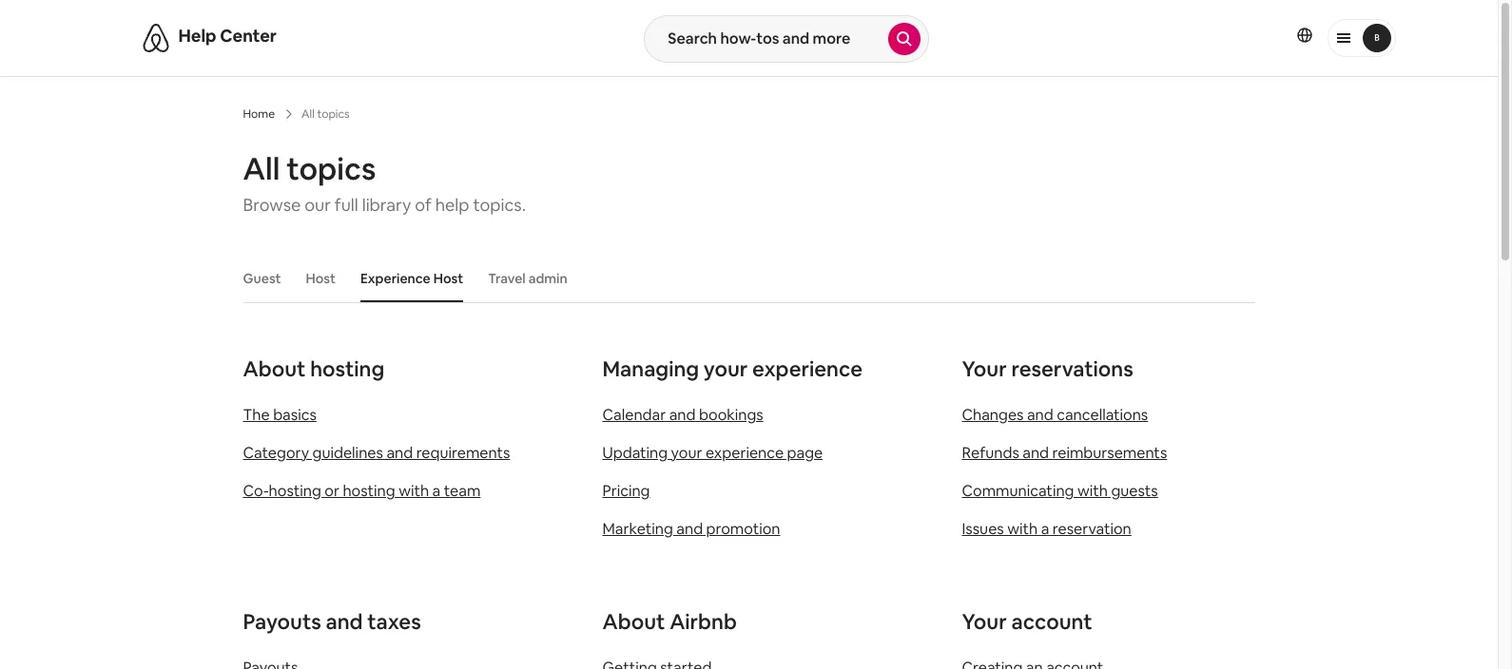 Task type: locate. For each thing, give the bounding box(es) containing it.
center
[[220, 25, 277, 47]]

with up reservation
[[1078, 481, 1108, 501]]

category
[[243, 443, 309, 463]]

host button
[[296, 261, 345, 297]]

experience
[[360, 270, 431, 287]]

1 vertical spatial your
[[962, 609, 1007, 635]]

a left team
[[432, 481, 441, 501]]

guest
[[243, 270, 281, 287]]

Search how-tos and more search field
[[645, 16, 889, 62]]

co-
[[243, 481, 269, 501]]

a
[[432, 481, 441, 501], [1041, 519, 1049, 539]]

updating your experience page link
[[603, 443, 823, 463]]

experience up page
[[752, 356, 863, 382]]

about for about hosting
[[243, 356, 306, 382]]

with left team
[[399, 481, 429, 501]]

bookings
[[699, 405, 763, 425]]

co-hosting or hosting with a team
[[243, 481, 481, 501]]

refunds and reimbursements
[[962, 443, 1167, 463]]

with down communicating
[[1007, 519, 1038, 539]]

your up changes
[[962, 356, 1007, 382]]

1 your from the top
[[962, 356, 1007, 382]]

1 horizontal spatial about
[[603, 609, 665, 635]]

None search field
[[644, 15, 929, 63]]

0 horizontal spatial about
[[243, 356, 306, 382]]

2 host from the left
[[433, 270, 463, 287]]

experience for managing your experience
[[752, 356, 863, 382]]

a down the communicating with guests
[[1041, 519, 1049, 539]]

about up the basics
[[243, 356, 306, 382]]

help
[[435, 194, 469, 216]]

0 vertical spatial your
[[704, 356, 748, 382]]

refunds and reimbursements link
[[962, 443, 1167, 463]]

tab list
[[233, 255, 1255, 302]]

pricing link
[[603, 481, 650, 501]]

your down calendar and bookings
[[671, 443, 702, 463]]

of
[[415, 194, 432, 216]]

tab list containing guest
[[233, 255, 1255, 302]]

about airbnb
[[603, 609, 737, 635]]

about for about airbnb
[[603, 609, 665, 635]]

1 vertical spatial your
[[671, 443, 702, 463]]

1 horizontal spatial with
[[1007, 519, 1038, 539]]

communicating with guests
[[962, 481, 1158, 501]]

home link
[[243, 107, 275, 122]]

and
[[669, 405, 696, 425], [1027, 405, 1054, 425], [387, 443, 413, 463], [1023, 443, 1049, 463], [677, 519, 703, 539], [326, 609, 363, 635]]

and for payouts and taxes
[[326, 609, 363, 635]]

updating your experience page
[[603, 443, 823, 463]]

about
[[243, 356, 306, 382], [603, 609, 665, 635]]

home
[[243, 107, 275, 122]]

and for calendar and bookings
[[669, 405, 696, 425]]

airbnb homepage image
[[140, 23, 171, 53]]

host right guest button
[[306, 270, 336, 287]]

hosting left or
[[269, 481, 321, 501]]

your left account
[[962, 609, 1007, 635]]

0 vertical spatial experience
[[752, 356, 863, 382]]

0 vertical spatial a
[[432, 481, 441, 501]]

0 vertical spatial your
[[962, 356, 1007, 382]]

host
[[306, 270, 336, 287], [433, 270, 463, 287]]

issues with a reservation
[[962, 519, 1132, 539]]

about left airbnb
[[603, 609, 665, 635]]

your for updating
[[671, 443, 702, 463]]

co-hosting or hosting with a team link
[[243, 481, 481, 501]]

managing
[[603, 356, 699, 382]]

with for issues with a reservation
[[1007, 519, 1038, 539]]

the basics link
[[243, 405, 317, 425]]

account
[[1011, 609, 1092, 635]]

all
[[243, 149, 280, 188]]

0 vertical spatial about
[[243, 356, 306, 382]]

with
[[399, 481, 429, 501], [1078, 481, 1108, 501], [1007, 519, 1038, 539]]

hosting for about
[[310, 356, 385, 382]]

experience down bookings
[[706, 443, 784, 463]]

and right calendar
[[669, 405, 696, 425]]

host right experience
[[433, 270, 463, 287]]

0 horizontal spatial host
[[306, 270, 336, 287]]

payouts and taxes
[[243, 609, 421, 635]]

1 horizontal spatial your
[[704, 356, 748, 382]]

team
[[444, 481, 481, 501]]

topics
[[286, 149, 376, 188]]

admin
[[529, 270, 568, 287]]

your reservations
[[962, 356, 1133, 382]]

your for managing
[[704, 356, 748, 382]]

hosting
[[310, 356, 385, 382], [269, 481, 321, 501], [343, 481, 395, 501]]

your up bookings
[[704, 356, 748, 382]]

and up communicating
[[1023, 443, 1049, 463]]

changes
[[962, 405, 1024, 425]]

requirements
[[416, 443, 510, 463]]

1 vertical spatial about
[[603, 609, 665, 635]]

1 horizontal spatial a
[[1041, 519, 1049, 539]]

topics.
[[473, 194, 526, 216]]

1 vertical spatial experience
[[706, 443, 784, 463]]

1 horizontal spatial host
[[433, 270, 463, 287]]

and up refunds and reimbursements
[[1027, 405, 1054, 425]]

0 horizontal spatial your
[[671, 443, 702, 463]]

your for your reservations
[[962, 356, 1007, 382]]

basics
[[273, 405, 317, 425]]

help center link
[[178, 25, 277, 47]]

and for refunds and reimbursements
[[1023, 443, 1049, 463]]

2 your from the top
[[962, 609, 1007, 635]]

guest button
[[233, 261, 291, 297]]

cancellations
[[1057, 405, 1148, 425]]

and left 'taxes'
[[326, 609, 363, 635]]

2 horizontal spatial with
[[1078, 481, 1108, 501]]

experience
[[752, 356, 863, 382], [706, 443, 784, 463]]

marketing and promotion link
[[603, 519, 780, 539]]

travel
[[488, 270, 526, 287]]

library
[[362, 194, 411, 216]]

your account
[[962, 609, 1092, 635]]

your
[[962, 356, 1007, 382], [962, 609, 1007, 635]]

help
[[178, 25, 216, 47]]

your
[[704, 356, 748, 382], [671, 443, 702, 463]]

hosting up 'basics' in the bottom of the page
[[310, 356, 385, 382]]

and right marketing
[[677, 519, 703, 539]]

about hosting
[[243, 356, 385, 382]]

with for communicating with guests
[[1078, 481, 1108, 501]]

and for changes and cancellations
[[1027, 405, 1054, 425]]



Task type: describe. For each thing, give the bounding box(es) containing it.
managing your experience
[[603, 356, 863, 382]]

promotion
[[706, 519, 780, 539]]

hosting for co-
[[269, 481, 321, 501]]

calendar
[[603, 405, 666, 425]]

experience host
[[360, 270, 463, 287]]

0 horizontal spatial with
[[399, 481, 429, 501]]

travel admin
[[488, 270, 568, 287]]

and right guidelines at the bottom left
[[387, 443, 413, 463]]

changes and cancellations
[[962, 405, 1148, 425]]

issues
[[962, 519, 1004, 539]]

experience for updating your experience page
[[706, 443, 784, 463]]

travel admin button
[[479, 261, 577, 297]]

page
[[787, 443, 823, 463]]

communicating
[[962, 481, 1074, 501]]

marketing
[[603, 519, 673, 539]]

hosting right or
[[343, 481, 395, 501]]

communicating with guests link
[[962, 481, 1158, 501]]

1 vertical spatial a
[[1041, 519, 1049, 539]]

updating
[[603, 443, 668, 463]]

refunds
[[962, 443, 1019, 463]]

guidelines
[[313, 443, 383, 463]]

marketing and promotion
[[603, 519, 780, 539]]

1 host from the left
[[306, 270, 336, 287]]

browse
[[243, 194, 301, 216]]

calendar and bookings link
[[603, 405, 763, 425]]

your for your account
[[962, 609, 1007, 635]]

changes and cancellations link
[[962, 405, 1148, 425]]

issues with a reservation link
[[962, 519, 1132, 539]]

taxes
[[367, 609, 421, 635]]

the basics
[[243, 405, 317, 425]]

full
[[335, 194, 358, 216]]

all topics browse our full library of help topics.
[[243, 149, 526, 216]]

help center
[[178, 25, 277, 47]]

airbnb
[[670, 609, 737, 635]]

the
[[243, 405, 270, 425]]

or
[[325, 481, 339, 501]]

category guidelines and requirements
[[243, 443, 510, 463]]

category guidelines and requirements link
[[243, 443, 510, 463]]

calendar and bookings
[[603, 405, 763, 425]]

0 horizontal spatial a
[[432, 481, 441, 501]]

pricing
[[603, 481, 650, 501]]

main navigation menu image
[[1362, 24, 1391, 52]]

and for marketing and promotion
[[677, 519, 703, 539]]

payouts
[[243, 609, 321, 635]]

guests
[[1111, 481, 1158, 501]]

reservation
[[1053, 519, 1132, 539]]

experience host button
[[351, 261, 473, 297]]

reservations
[[1011, 356, 1133, 382]]

reimbursements
[[1052, 443, 1167, 463]]

our
[[305, 194, 331, 216]]



Task type: vqa. For each thing, say whether or not it's contained in the screenshot.
the experience to the top
yes



